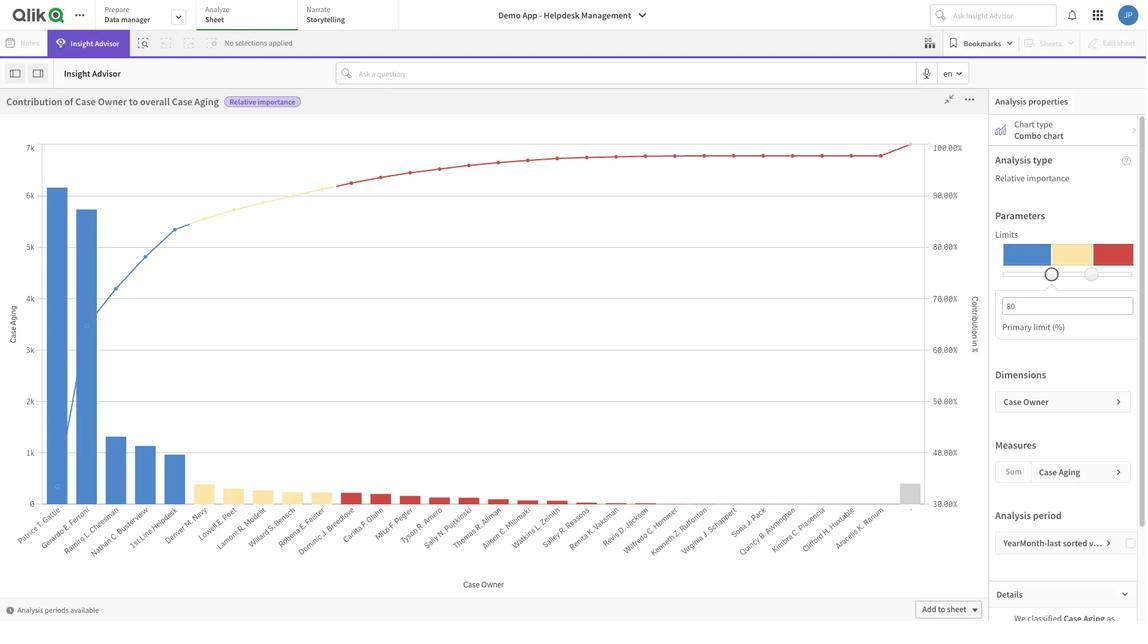 Task type: locate. For each thing, give the bounding box(es) containing it.
auto-
[[201, 103, 225, 115]]

period
[[1033, 509, 1062, 522]]

0 vertical spatial duration
[[75, 187, 115, 200]]

None number field
[[1003, 297, 1134, 315]]

open cases by priority type
[[477, 187, 605, 200]]

case owner up open cases by priority type
[[491, 146, 536, 158]]

case owner down case is closed
[[72, 350, 116, 361]]

open inside open cases vs duration * bubble size represents number of high priority open cases
[[6, 187, 31, 200]]

case timetable
[[72, 426, 129, 437]]

demo app - helpdesk management button
[[491, 5, 656, 25]]

case aging. press space to sort on this column. element
[[481, 554, 568, 571]]

management
[[582, 10, 631, 21]]

case
[[75, 95, 96, 108], [172, 95, 192, 108], [491, 146, 509, 158], [287, 195, 308, 207], [384, 195, 404, 207], [602, 195, 623, 207], [664, 195, 685, 207], [72, 197, 89, 209], [72, 223, 89, 234], [72, 248, 89, 260], [72, 273, 89, 285], [72, 299, 89, 310], [72, 324, 89, 336], [72, 350, 89, 361], [72, 375, 89, 386], [1004, 396, 1022, 408], [72, 400, 89, 412], [72, 426, 89, 437], [72, 451, 89, 462], [1039, 466, 1057, 478], [730, 506, 751, 519]]

date down cases open/closed
[[88, 552, 105, 564]]

master items button
[[0, 130, 65, 170], [1, 130, 65, 170]]

selections
[[235, 38, 267, 48]]

chart
[[1044, 130, 1064, 141]]

analysis periods available
[[17, 605, 99, 614]]

1 horizontal spatial sheet
[[947, 604, 967, 615]]

primary
[[1003, 321, 1032, 333]]

is down case duration time
[[91, 324, 97, 336]]

2 vertical spatial importance
[[469, 196, 507, 206]]

small image for yearmonth-last sorted values
[[1105, 539, 1113, 547]]

date button
[[65, 552, 157, 564]]

properties
[[1029, 96, 1069, 107]]

small image
[[1105, 539, 1113, 547], [1122, 591, 1129, 598]]

0 horizontal spatial relative
[[230, 97, 256, 106]]

0 horizontal spatial case owner
[[72, 350, 116, 361]]

1 horizontal spatial relative importance
[[442, 196, 507, 206]]

smart search image
[[138, 38, 149, 48]]

relative importance down analysis type
[[996, 172, 1070, 184]]

0 vertical spatial overall
[[140, 95, 170, 108]]

0 horizontal spatial type
[[119, 400, 137, 412]]

importance left full screen icon
[[469, 196, 507, 206]]

1 vertical spatial timetable
[[91, 451, 129, 462]]

cases down casenumber
[[72, 527, 93, 538]]

mutual right selected
[[836, 508, 859, 518]]

1 horizontal spatial by
[[651, 195, 662, 207]]

0 horizontal spatial of
[[64, 95, 73, 108]]

open left size
[[6, 187, 31, 200]]

is
[[687, 195, 694, 207], [91, 324, 97, 336]]

priority inside low priority cases 203
[[894, 89, 977, 122]]

0 horizontal spatial relative importance
[[230, 97, 295, 106]]

0 horizontal spatial small image
[[1105, 539, 1113, 547]]

grid inside application
[[219, 554, 568, 621]]

case aging up "period"
[[1039, 466, 1081, 478]]

values for values
[[218, 506, 246, 519]]

0 vertical spatial small image
[[1105, 539, 1113, 547]]

1 vertical spatial type
[[119, 400, 137, 412]]

by for case
[[651, 195, 662, 207]]

grid
[[219, 554, 568, 621]]

prepare
[[105, 4, 130, 14]]

of
[[64, 95, 73, 108], [276, 195, 285, 207], [142, 200, 150, 213]]

time down case created date menu item
[[125, 299, 144, 310]]

values left values (table)
[[218, 506, 246, 519]]

casenumber
[[72, 502, 120, 513]]

1 vertical spatial contribution
[[218, 195, 274, 207]]

high priority cases 72
[[85, 89, 298, 180]]

open left full screen icon
[[477, 187, 502, 200]]

1 vertical spatial overall
[[352, 195, 382, 207]]

0 horizontal spatial sheet
[[917, 461, 936, 472]]

mutual left dependency
[[602, 506, 633, 519]]

timetable up case_date_key button
[[91, 451, 129, 462]]

1 vertical spatial contribution of case owner to overall case aging
[[218, 195, 431, 207]]

1 vertical spatial is
[[91, 324, 97, 336]]

analysis down combo
[[996, 153, 1031, 166]]

date right created
[[122, 273, 139, 285]]

auto-analysis
[[201, 103, 260, 115]]

bookmarks button
[[946, 33, 1017, 53]]

1 horizontal spatial add
[[923, 604, 937, 615]]

1 horizontal spatial of
[[142, 200, 150, 213]]

items right master
[[36, 153, 53, 163]]

1 vertical spatial small image
[[1122, 591, 1129, 598]]

0 horizontal spatial is
[[91, 324, 97, 336]]

case created date button
[[65, 273, 157, 285]]

cases down ask a question text field
[[627, 89, 694, 122]]

0 vertical spatial type
[[1037, 119, 1053, 130]]

hide assets image
[[10, 68, 20, 78]]

1 vertical spatial add to sheet button
[[916, 601, 982, 619]]

menu
[[65, 140, 191, 621]]

resolved
[[42, 485, 84, 499]]

cases right "auto-"
[[231, 89, 298, 122]]

timetable for case timetable rank
[[91, 451, 129, 462]]

time
[[125, 299, 144, 310], [140, 485, 162, 499]]

importance down applied
[[258, 97, 295, 106]]

mutual
[[602, 506, 633, 519], [836, 508, 859, 518]]

selected
[[798, 506, 834, 519]]

en button
[[938, 63, 969, 84]]

analysis properties
[[996, 96, 1069, 107]]

2 timetable from the top
[[91, 451, 129, 462]]

0 horizontal spatial case aging
[[72, 197, 112, 209]]

1 horizontal spatial mutual
[[836, 508, 859, 518]]

1 horizontal spatial values
[[257, 508, 278, 518]]

case owner button
[[65, 350, 157, 361]]

open/closed
[[95, 527, 143, 538]]

2 vertical spatial closed
[[99, 324, 124, 336]]

1 horizontal spatial contribution
[[218, 195, 274, 207]]

james peterson image
[[1119, 5, 1139, 25]]

values (table)
[[257, 508, 301, 518]]

cases open/closed
[[72, 527, 143, 538]]

1 horizontal spatial is
[[687, 195, 694, 207]]

0 vertical spatial add
[[892, 461, 906, 472]]

Search assets text field
[[65, 90, 191, 113]]

advisor down data
[[95, 38, 119, 48]]

primary limit (%)
[[1003, 321, 1065, 333]]

cases open/closed menu item
[[65, 520, 181, 546]]

master items
[[13, 153, 53, 163]]

case owner down dimensions at right
[[1004, 396, 1049, 408]]

overall
[[140, 95, 170, 108], [352, 195, 382, 207]]

0 vertical spatial is
[[687, 195, 694, 207]]

status
[[110, 603, 134, 614]]

2 vertical spatial relative
[[442, 196, 468, 206]]

1 horizontal spatial type
[[583, 187, 605, 200]]

closed down case duration time button
[[99, 324, 124, 336]]

chart
[[1015, 119, 1035, 130]]

0 horizontal spatial contribution
[[6, 95, 62, 108]]

0 horizontal spatial items
[[36, 153, 53, 163]]

case inside "menu item"
[[72, 400, 89, 412]]

1 vertical spatial relative importance
[[996, 172, 1070, 184]]

analysis up chart
[[996, 96, 1027, 107]]

72
[[165, 122, 218, 180]]

busterview
[[391, 589, 431, 600]]

values left (table)
[[257, 508, 278, 518]]

duration inside open cases vs duration * bubble size represents number of high priority open cases
[[75, 187, 115, 200]]

mutual for mutual information
[[836, 508, 859, 518]]

open left &
[[6, 485, 31, 499]]

menu containing case aging
[[65, 140, 191, 621]]

nathan c. busterview
[[354, 589, 431, 600]]

analysis left periods
[[17, 605, 43, 614]]

0 vertical spatial items
[[36, 153, 53, 163]]

contribution right priority
[[218, 195, 274, 207]]

1 master items button from the left
[[0, 130, 65, 170]]

to
[[129, 95, 138, 108], [341, 195, 350, 207], [908, 461, 915, 472], [938, 604, 946, 615]]

cases up casenumber
[[86, 485, 113, 499]]

1 vertical spatial closed
[[91, 223, 116, 234]]

dependency
[[635, 506, 688, 519]]

of inside open cases vs duration * bubble size represents number of high priority open cases
[[142, 200, 150, 213]]

relative for "exit full screen" icon
[[230, 97, 256, 106]]

2 horizontal spatial of
[[276, 195, 285, 207]]

items right selected
[[836, 506, 861, 519]]

1 vertical spatial importance
[[1027, 172, 1070, 184]]

add
[[892, 461, 906, 472], [923, 604, 937, 615]]

1 vertical spatial type
[[1033, 153, 1053, 166]]

contribution up fields
[[6, 95, 62, 108]]

case is closed
[[72, 324, 124, 336]]

advisor up high
[[92, 68, 121, 79]]

2 vertical spatial date
[[88, 552, 105, 564]]

0 horizontal spatial mutual
[[602, 506, 633, 519]]

type right record
[[119, 400, 137, 412]]

1 vertical spatial add
[[923, 604, 937, 615]]

importance for "exit full screen" icon
[[258, 97, 295, 106]]

case inside menu item
[[72, 248, 89, 260]]

narrate storytelling
[[307, 4, 345, 24]]

case aging up case closed date
[[72, 197, 112, 209]]

1 vertical spatial duration
[[91, 299, 123, 310]]

priority
[[143, 89, 226, 122], [539, 89, 622, 122], [894, 89, 977, 122], [546, 187, 581, 200]]

open
[[205, 200, 226, 213]]

0 vertical spatial case aging
[[72, 197, 112, 209]]

1 horizontal spatial relative
[[442, 196, 468, 206]]

closed left ranking
[[696, 195, 725, 207]]

0 vertical spatial insight advisor
[[71, 38, 119, 48]]

vs
[[63, 187, 73, 200]]

insight advisor down data
[[71, 38, 119, 48]]

2 horizontal spatial relative importance
[[996, 172, 1070, 184]]

number
[[108, 200, 140, 213]]

analysis for analysis properties
[[996, 96, 1027, 107]]

tab list
[[95, 0, 404, 32]]

type right chart
[[1037, 119, 1053, 130]]

mutual for mutual dependency between case aging and selected items
[[602, 506, 633, 519]]

date for case closed date
[[118, 223, 135, 234]]

type inside "menu item"
[[119, 400, 137, 412]]

1 vertical spatial case aging
[[1039, 466, 1081, 478]]

0 vertical spatial advisor
[[95, 38, 119, 48]]

0 vertical spatial case owner
[[491, 146, 536, 158]]

date down number
[[118, 223, 135, 234]]

analysis period
[[996, 509, 1062, 522]]

2 master items button from the left
[[1, 130, 65, 170]]

case owner
[[491, 146, 536, 158], [72, 350, 116, 361], [1004, 396, 1049, 408]]

case duration time
[[72, 299, 144, 310]]

0 vertical spatial contribution of case owner to overall case aging
[[6, 95, 219, 108]]

cases up combo chart icon
[[982, 89, 1050, 122]]

1 horizontal spatial importance
[[469, 196, 507, 206]]

case created date menu item
[[65, 267, 181, 292]]

(%)
[[1053, 321, 1065, 333]]

priority inside medium priority cases 142
[[539, 89, 622, 122]]

cases inside low priority cases 203
[[982, 89, 1050, 122]]

case aging inside menu item
[[72, 197, 112, 209]]

0 vertical spatial sheet
[[917, 461, 936, 472]]

analysis up yearmonth-
[[996, 509, 1031, 522]]

casenumber menu item
[[65, 495, 181, 520]]

cases inside open cases vs duration * bubble size represents number of high priority open cases
[[33, 187, 61, 200]]

0 horizontal spatial overall
[[140, 95, 170, 108]]

0 vertical spatial timetable
[[91, 426, 129, 437]]

master
[[13, 153, 34, 163]]

2 fields button from the left
[[1, 89, 65, 129]]

analysis
[[225, 103, 260, 115]]

0 vertical spatial importance
[[258, 97, 295, 106]]

1 horizontal spatial small image
[[1122, 591, 1129, 598]]

2 vertical spatial relative importance
[[442, 196, 507, 206]]

priority for 142
[[539, 89, 622, 122]]

insight advisor down "insight advisor" dropdown button
[[64, 68, 121, 79]]

press space to open search dialog box for [case owner] column. element
[[459, 554, 481, 571]]

duration right vs
[[75, 187, 115, 200]]

case closed date button
[[65, 223, 157, 234]]

1 vertical spatial case owner
[[72, 350, 116, 361]]

18364.641273148
[[490, 574, 562, 584]]

1 horizontal spatial overall
[[352, 195, 382, 207]]

1 horizontal spatial items
[[836, 506, 861, 519]]

type inside chart type combo chart
[[1037, 119, 1053, 130]]

values for values (table)
[[257, 508, 278, 518]]

contribution for "exit full screen" icon
[[6, 95, 62, 108]]

relative importance left full screen icon
[[442, 196, 507, 206]]

record
[[91, 400, 117, 412]]

aging inside "case aging" menu item
[[91, 197, 112, 209]]

no
[[225, 38, 234, 48]]

0 horizontal spatial importance
[[258, 97, 295, 106]]

cases open/closed button
[[65, 527, 157, 538]]

grid containing 18364.641273148
[[219, 554, 568, 621]]

0 horizontal spatial values
[[218, 506, 246, 519]]

case count menu item
[[65, 241, 181, 267]]

and
[[779, 506, 796, 519]]

0 vertical spatial time
[[125, 299, 144, 310]]

2 horizontal spatial relative
[[996, 172, 1025, 184]]

small image
[[1131, 127, 1139, 134], [1116, 398, 1123, 406], [1116, 468, 1123, 476], [6, 606, 14, 614]]

insight advisor
[[71, 38, 119, 48], [64, 68, 121, 79]]

is left ranking
[[687, 195, 694, 207]]

0 vertical spatial date
[[118, 223, 135, 234]]

2 horizontal spatial case owner
[[1004, 396, 1049, 408]]

0 vertical spatial add to sheet
[[892, 461, 936, 472]]

0 vertical spatial relative
[[230, 97, 256, 106]]

available
[[70, 605, 99, 614]]

type down chart
[[1033, 153, 1053, 166]]

closed up count
[[91, 223, 116, 234]]

0 horizontal spatial by
[[534, 187, 544, 200]]

is inside menu item
[[91, 324, 97, 336]]

1 vertical spatial date
[[122, 273, 139, 285]]

by
[[534, 187, 544, 200], [651, 195, 662, 207]]

2 horizontal spatial importance
[[1027, 172, 1070, 184]]

medium priority cases 142
[[443, 89, 694, 180]]

medium
[[443, 89, 534, 122]]

case closed date
[[72, 223, 135, 234]]

1 vertical spatial advisor
[[92, 68, 121, 79]]

size
[[44, 200, 59, 213]]

relative
[[230, 97, 256, 106], [996, 172, 1025, 184], [442, 196, 468, 206]]

0 vertical spatial relative importance
[[230, 97, 295, 106]]

time right over
[[140, 485, 162, 499]]

no selections applied
[[225, 38, 293, 48]]

timetable for case timetable
[[91, 426, 129, 437]]

open for open cases vs duration * bubble size represents number of high priority open cases
[[6, 187, 31, 200]]

cases inside medium priority cases 142
[[627, 89, 694, 122]]

duration down created
[[91, 299, 123, 310]]

0 vertical spatial contribution
[[6, 95, 62, 108]]

open
[[6, 187, 31, 200], [477, 187, 502, 200], [6, 485, 31, 499]]

Ask Insight Advisor text field
[[951, 5, 1057, 25]]

case owner group menu item
[[65, 368, 181, 394]]

open for open cases by priority type
[[477, 187, 502, 200]]

combo chart image
[[996, 125, 1006, 135]]

1 timetable from the top
[[91, 426, 129, 437]]

relative importance for full screen icon
[[442, 196, 507, 206]]

helpdesk
[[544, 10, 580, 21]]

relative importance right "auto-"
[[230, 97, 295, 106]]

type right more image
[[583, 187, 605, 200]]

importance down analysis type
[[1027, 172, 1070, 184]]

0 vertical spatial insight
[[71, 38, 93, 48]]

cases left vs
[[33, 187, 61, 200]]

application
[[0, 0, 1147, 621]]

timetable up case timetable rank
[[91, 426, 129, 437]]

demo app - helpdesk management
[[499, 10, 631, 21]]

ranking
[[736, 196, 763, 206]]

priority inside high priority cases 72
[[143, 89, 226, 122]]



Task type: vqa. For each thing, say whether or not it's contained in the screenshot.
'change thumbnail'
no



Task type: describe. For each thing, give the bounding box(es) containing it.
case aging button
[[65, 197, 157, 209]]

case created date
[[72, 273, 139, 285]]

demo
[[499, 10, 521, 21]]

relative for full screen icon
[[442, 196, 468, 206]]

exit full screen image
[[940, 93, 960, 106]]

overall for full screen icon
[[352, 195, 382, 207]]

prepare data manager
[[105, 4, 150, 24]]

selections tool image
[[926, 38, 936, 48]]

0 horizontal spatial add
[[892, 461, 906, 472]]

en
[[944, 68, 953, 79]]

0 vertical spatial closed
[[696, 195, 725, 207]]

142
[[529, 122, 609, 180]]

sheet
[[205, 15, 224, 24]]

created
[[91, 273, 120, 285]]

small image for details
[[1122, 591, 1129, 598]]

application containing 72
[[0, 0, 1147, 621]]

case timetable rank menu item
[[65, 444, 181, 470]]

mutual information
[[836, 508, 899, 518]]

limit
[[1034, 321, 1051, 333]]

0 vertical spatial add to sheet button
[[885, 458, 952, 475]]

case count
[[72, 248, 114, 260]]

case is closed. press space to sort on this column. element
[[219, 554, 329, 571]]

open cases vs duration * bubble size represents number of high priority open cases
[[6, 187, 252, 213]]

analysis for analysis type
[[996, 153, 1031, 166]]

analyze sheet
[[205, 4, 230, 24]]

yearmonth-last sorted values
[[1004, 537, 1114, 549]]

time inside case duration time menu item
[[125, 299, 144, 310]]

narrate
[[307, 4, 331, 14]]

last
[[1048, 537, 1062, 549]]

measures
[[996, 439, 1037, 451]]

case record type
[[72, 400, 137, 412]]

by for priority
[[534, 187, 544, 200]]

importance for full screen icon
[[469, 196, 507, 206]]

case owner menu item
[[65, 343, 181, 368]]

rank
[[130, 451, 149, 462]]

open for open & resolved cases over time
[[6, 485, 31, 499]]

high
[[152, 200, 171, 213]]

1 horizontal spatial case aging
[[1039, 466, 1081, 478]]

case count button
[[65, 248, 157, 260]]

group
[[117, 375, 140, 386]]

case timetable rank
[[72, 451, 149, 462]]

tab list containing prepare
[[95, 0, 404, 32]]

analysis for analysis period
[[996, 509, 1031, 522]]

deselect field image
[[582, 148, 589, 156]]

1 vertical spatial insight
[[64, 68, 90, 79]]

storytelling
[[307, 15, 345, 24]]

more image
[[960, 93, 980, 106]]

none number field inside application
[[1003, 297, 1134, 315]]

hide properties image
[[33, 68, 43, 78]]

case is closed button
[[65, 324, 157, 336]]

combo
[[1015, 130, 1042, 141]]

case record type button
[[65, 400, 157, 412]]

insight inside "insight advisor" dropdown button
[[71, 38, 93, 48]]

contribution of case owner to overall case aging for "exit full screen" icon
[[6, 95, 219, 108]]

case_date_key menu item
[[65, 470, 181, 495]]

full screen image
[[525, 193, 545, 205]]

relative importance for "exit full screen" icon
[[230, 97, 295, 106]]

date for case created date
[[122, 273, 139, 285]]

sum
[[1006, 466, 1022, 477]]

insight advisor button
[[47, 30, 130, 56]]

advisor inside dropdown button
[[95, 38, 119, 48]]

more image
[[545, 193, 566, 205]]

case owner inside menu item
[[72, 350, 116, 361]]

bookmarks
[[964, 38, 1002, 48]]

high
[[85, 89, 138, 122]]

insight advisor inside dropdown button
[[71, 38, 119, 48]]

count
[[91, 248, 114, 260]]

cancel
[[942, 103, 968, 115]]

of for full screen icon
[[276, 195, 285, 207]]

manager
[[121, 15, 150, 24]]

chart type combo chart
[[1015, 119, 1064, 141]]

-
[[539, 10, 542, 21]]

1 vertical spatial sheet
[[947, 604, 967, 615]]

date menu item
[[65, 546, 181, 571]]

0 vertical spatial type
[[583, 187, 605, 200]]

casenumber button
[[65, 502, 157, 513]]

low
[[841, 89, 889, 122]]

sum button
[[996, 462, 1032, 482]]

case_date_key
[[72, 476, 129, 488]]

1 vertical spatial items
[[836, 506, 861, 519]]

1 vertical spatial time
[[140, 485, 162, 499]]

&
[[33, 485, 40, 499]]

data
[[105, 15, 120, 24]]

duration inside menu item
[[91, 299, 123, 310]]

cases left more image
[[504, 187, 532, 200]]

case aging menu item
[[65, 191, 181, 216]]

case record type menu item
[[65, 394, 181, 419]]

nathan
[[354, 589, 380, 600]]

help image
[[1123, 157, 1131, 165]]

contribution of case owner to overall case aging for full screen icon
[[218, 195, 431, 207]]

app
[[523, 10, 538, 21]]

menu inside application
[[65, 140, 191, 621]]

case timetable button
[[65, 426, 157, 437]]

case timetable menu item
[[65, 419, 181, 444]]

analysis for analysis periods available
[[17, 605, 43, 614]]

cases
[[228, 200, 252, 213]]

totals element
[[219, 571, 351, 588]]

1 vertical spatial insight advisor
[[64, 68, 121, 79]]

1 vertical spatial relative
[[996, 172, 1025, 184]]

sorted
[[1063, 537, 1088, 549]]

mutual dependency between case aging and selected items
[[602, 506, 861, 519]]

2 vertical spatial case owner
[[1004, 396, 1049, 408]]

press space to open search dialog box for [case is closed] column. element
[[329, 554, 351, 571]]

employee status button
[[65, 603, 157, 614]]

priority for 72
[[143, 89, 226, 122]]

open & resolved cases over time
[[6, 485, 162, 499]]

case owner. press space to sort on this column. element
[[351, 554, 459, 571]]

low priority cases 203
[[841, 89, 1050, 180]]

contribution for full screen icon
[[218, 195, 274, 207]]

analysis type
[[996, 153, 1053, 166]]

priority for 203
[[894, 89, 977, 122]]

0
[[557, 589, 562, 600]]

type for analysis
[[1033, 153, 1053, 166]]

represents
[[61, 200, 106, 213]]

cases inside menu item
[[72, 527, 93, 538]]

of for "exit full screen" icon
[[64, 95, 73, 108]]

information
[[860, 508, 899, 518]]

1 fields button from the left
[[0, 89, 65, 129]]

between
[[690, 506, 728, 519]]

cases inside high priority cases 72
[[231, 89, 298, 122]]

case duration time button
[[65, 299, 157, 310]]

type for chart
[[1037, 119, 1053, 130]]

limits
[[996, 229, 1018, 240]]

case duration time menu item
[[65, 292, 181, 318]]

priority
[[172, 200, 203, 213]]

overall for "exit full screen" icon
[[140, 95, 170, 108]]

case aging by case is closed
[[602, 195, 725, 207]]

1 vertical spatial add to sheet
[[923, 604, 967, 615]]

*
[[6, 200, 11, 213]]

analyze
[[205, 4, 230, 14]]

periods
[[45, 605, 69, 614]]

1 horizontal spatial case owner
[[491, 146, 536, 158]]

details
[[997, 589, 1023, 600]]

case is closed menu item
[[65, 318, 181, 343]]

applied
[[269, 38, 293, 48]]

employee status menu item
[[65, 596, 181, 621]]

cancel button
[[932, 99, 979, 119]]

Ask a question text field
[[357, 63, 916, 83]]

case owner group button
[[65, 375, 157, 386]]

case closed date menu item
[[65, 216, 181, 241]]



